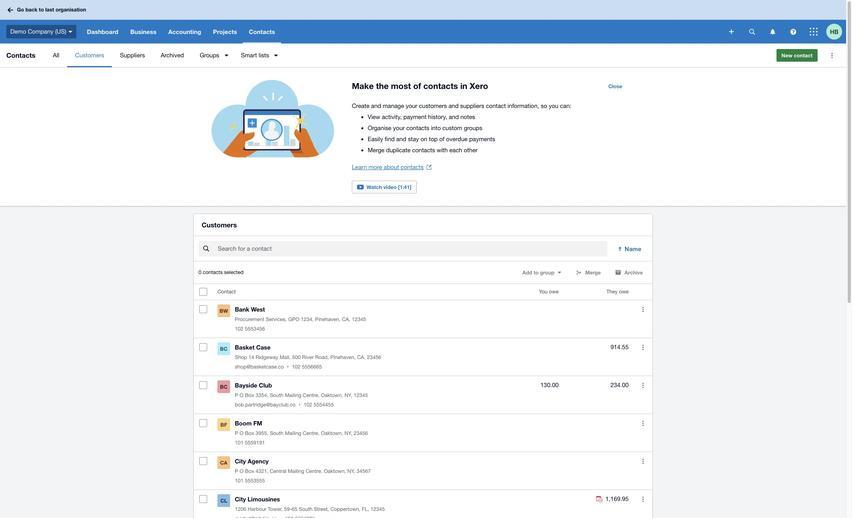 Task type: locate. For each thing, give the bounding box(es) containing it.
1 bc from the top
[[220, 346, 228, 352]]

p inside bayside club p o box 3354, south mailing centre, oaktown, ny, 12345 bob.partridge@bayclub.co • 102 5554455
[[235, 393, 238, 399]]

ny, inside bayside club p o box 3354, south mailing centre, oaktown, ny, 12345 bob.partridge@bayclub.co • 102 5554455
[[345, 393, 353, 399]]

2 vertical spatial box
[[245, 469, 254, 475]]

[1:41]
[[398, 184, 412, 190]]

p inside boom fm p o box 3955, south mailing centre, oaktown, ny, 23456 101 5559191
[[235, 431, 238, 437]]

1 vertical spatial 102
[[292, 364, 301, 370]]

0 vertical spatial oaktown,
[[321, 393, 343, 399]]

menu
[[45, 44, 771, 67]]

1 vertical spatial 23456
[[354, 431, 368, 437]]

101 left 5553555
[[235, 478, 244, 484]]

contact
[[795, 52, 813, 59], [486, 102, 506, 109]]

and up view
[[371, 102, 381, 109]]

102 left 5554455
[[304, 402, 313, 408]]

0 horizontal spatial contacts
[[6, 51, 35, 59]]

watch video [1:41]
[[367, 184, 412, 190]]

12345 inside bayside club p o box 3354, south mailing centre, oaktown, ny, 12345 bob.partridge@bayclub.co • 102 5554455
[[354, 393, 368, 399]]

south for fm
[[270, 431, 284, 437]]

bank
[[235, 306, 250, 313]]

102 for basket case
[[292, 364, 301, 370]]

contacts down the payment on the top
[[407, 125, 430, 131]]

1 vertical spatial bc
[[220, 384, 228, 390]]

svg image
[[810, 28, 818, 36]]

1 vertical spatial •
[[299, 402, 301, 408]]

ny, for boom fm
[[345, 431, 353, 437]]

bob.partridge@bayclub.co
[[235, 402, 296, 408]]

12345
[[352, 317, 366, 323], [354, 393, 368, 399], [371, 507, 385, 513]]

procurement
[[235, 317, 265, 323]]

0 vertical spatial contact
[[795, 52, 813, 59]]

0 vertical spatial ny,
[[345, 393, 353, 399]]

mailing right 3955,
[[285, 431, 302, 437]]

1 vertical spatial p
[[235, 431, 238, 437]]

14
[[249, 355, 254, 361]]

2 box from the top
[[245, 431, 254, 437]]

city up 1206 on the bottom of page
[[235, 496, 246, 503]]

• inside bayside club p o box 3354, south mailing centre, oaktown, ny, 12345 bob.partridge@bayclub.co • 102 5554455
[[299, 402, 301, 408]]

box for city
[[245, 469, 254, 475]]

contacts down merge duplicate contacts with each other on the top of the page
[[401, 164, 424, 171]]

contacts down on
[[413, 147, 435, 154]]

o down boom
[[240, 431, 244, 437]]

0 vertical spatial to
[[39, 6, 44, 13]]

1 vertical spatial pinehaven,
[[331, 355, 356, 361]]

navigation containing dashboard
[[81, 20, 724, 44]]

2 horizontal spatial 102
[[304, 402, 313, 408]]

2 p from the top
[[235, 431, 238, 437]]

centre, for city agency
[[306, 469, 323, 475]]

130.00
[[541, 382, 559, 389]]

box for bayside
[[245, 393, 254, 399]]

3354,
[[256, 393, 269, 399]]

2 vertical spatial p
[[235, 469, 238, 475]]

5553555
[[245, 478, 265, 484]]

2 o from the top
[[240, 431, 244, 437]]

ny, inside boom fm p o box 3955, south mailing centre, oaktown, ny, 23456 101 5559191
[[345, 431, 353, 437]]

learn more about contacts
[[352, 164, 424, 171]]

view
[[368, 114, 381, 120]]

centre, inside the city agency p o box 4321, central mailing centre, oaktown, ny, 34567 101 5553555
[[306, 469, 323, 475]]

ca
[[220, 460, 228, 466]]

p down boom
[[235, 431, 238, 437]]

1 horizontal spatial to
[[534, 270, 539, 276]]

mailing inside bayside club p o box 3354, south mailing centre, oaktown, ny, 12345 bob.partridge@bayclub.co • 102 5554455
[[285, 393, 302, 399]]

0 vertical spatial •
[[287, 364, 289, 370]]

1 horizontal spatial merge
[[586, 270, 601, 276]]

2 vertical spatial oaktown,
[[324, 469, 346, 475]]

owe right they
[[620, 289, 629, 295]]

the
[[376, 81, 389, 91]]

demo company (us) button
[[0, 20, 81, 44]]

0 vertical spatial 102
[[235, 326, 244, 332]]

2 city from the top
[[235, 496, 246, 503]]

owe
[[550, 289, 559, 295], [620, 289, 629, 295]]

102 down procurement
[[235, 326, 244, 332]]

0 vertical spatial bc
[[220, 346, 228, 352]]

groups
[[200, 52, 219, 59]]

banner
[[0, 0, 847, 44]]

2 101 from the top
[[235, 478, 244, 484]]

1 vertical spatial south
[[270, 431, 284, 437]]

0 vertical spatial 101
[[235, 440, 244, 446]]

0 vertical spatial 12345
[[352, 317, 366, 323]]

5 more row options image from the top
[[636, 492, 651, 507]]

101 for city agency
[[235, 478, 244, 484]]

merge for merge duplicate contacts with each other
[[368, 147, 385, 154]]

o inside the city agency p o box 4321, central mailing centre, oaktown, ny, 34567 101 5553555
[[240, 469, 244, 475]]

0 vertical spatial ca,
[[342, 317, 351, 323]]

1 city from the top
[[235, 458, 246, 465]]

o for boom
[[240, 431, 244, 437]]

1 box from the top
[[245, 393, 254, 399]]

your up the payment on the top
[[406, 102, 418, 109]]

box up 5559191 at bottom left
[[245, 431, 254, 437]]

owe right the you
[[550, 289, 559, 295]]

1 vertical spatial 101
[[235, 478, 244, 484]]

• inside basket case shop 14 ridgeway mall, 500 river road, pinehaven, ca, 23456 shop@basketcase.co • 102 5556665
[[287, 364, 289, 370]]

1 vertical spatial o
[[240, 431, 244, 437]]

xero
[[470, 81, 489, 91]]

3 more row options image from the top
[[636, 416, 651, 431]]

bc left basket
[[220, 346, 228, 352]]

merge down easily at the top left of the page
[[368, 147, 385, 154]]

oaktown, for boom fm
[[321, 431, 343, 437]]

services,
[[266, 317, 287, 323]]

102 inside bank west procurement services, gpo 1234, pinehaven, ca, 12345 102 5553456
[[235, 326, 244, 332]]

2 owe from the left
[[620, 289, 629, 295]]

1 vertical spatial to
[[534, 270, 539, 276]]

0 contacts selected
[[199, 270, 244, 276]]

0 horizontal spatial 102
[[235, 326, 244, 332]]

ca,
[[342, 317, 351, 323], [357, 355, 366, 361]]

centre, up 5554455
[[303, 393, 320, 399]]

oaktown, up 5554455
[[321, 393, 343, 399]]

2 vertical spatial ny,
[[348, 469, 355, 475]]

0 vertical spatial 23456
[[367, 355, 382, 361]]

to left last
[[39, 6, 44, 13]]

contact right suppliers
[[486, 102, 506, 109]]

p left 4321,
[[235, 469, 238, 475]]

o left 4321,
[[240, 469, 244, 475]]

1 owe from the left
[[550, 289, 559, 295]]

2 vertical spatial mailing
[[288, 469, 305, 475]]

to right add
[[534, 270, 539, 276]]

smart lists button
[[233, 44, 283, 67]]

your down activity,
[[393, 125, 405, 131]]

p inside the city agency p o box 4321, central mailing centre, oaktown, ny, 34567 101 5553555
[[235, 469, 238, 475]]

pinehaven, right road,
[[331, 355, 356, 361]]

archive
[[625, 270, 643, 276]]

0 horizontal spatial •
[[287, 364, 289, 370]]

group
[[541, 270, 555, 276]]

svg image inside demo company (us) popup button
[[68, 31, 72, 33]]

101 inside boom fm p o box 3955, south mailing centre, oaktown, ny, 23456 101 5559191
[[235, 440, 244, 446]]

stay
[[408, 136, 419, 142]]

5553456
[[245, 326, 265, 332]]

1 vertical spatial contact
[[486, 102, 506, 109]]

archive button
[[611, 266, 648, 279]]

3 o from the top
[[240, 469, 244, 475]]

ny, for bayside club
[[345, 393, 353, 399]]

1 vertical spatial of
[[440, 136, 445, 142]]

101 left 5559191 at bottom left
[[235, 440, 244, 446]]

0 horizontal spatial merge
[[368, 147, 385, 154]]

box inside boom fm p o box 3955, south mailing centre, oaktown, ny, 23456 101 5559191
[[245, 431, 254, 437]]

centre, right central
[[306, 469, 323, 475]]

navigation
[[81, 20, 724, 44]]

organise
[[368, 125, 392, 131]]

1 o from the top
[[240, 393, 244, 399]]

mailing right central
[[288, 469, 305, 475]]

contacts down demo
[[6, 51, 35, 59]]

contacts up the lists
[[249, 28, 275, 35]]

1 horizontal spatial your
[[406, 102, 418, 109]]

pinehaven, right 1234,
[[315, 317, 341, 323]]

0
[[199, 270, 202, 276]]

1 vertical spatial merge
[[586, 270, 601, 276]]

• down mall,
[[287, 364, 289, 370]]

contact list table element
[[194, 284, 653, 518]]

bc left bayside
[[220, 384, 228, 390]]

• left 5554455
[[299, 402, 301, 408]]

234.00 link
[[611, 381, 629, 390]]

oaktown, left 34567
[[324, 469, 346, 475]]

ca, right road,
[[357, 355, 366, 361]]

1 vertical spatial your
[[393, 125, 405, 131]]

0 vertical spatial customers
[[75, 52, 104, 59]]

customers inside button
[[75, 52, 104, 59]]

1 vertical spatial box
[[245, 431, 254, 437]]

2 vertical spatial 102
[[304, 402, 313, 408]]

banner containing hb
[[0, 0, 847, 44]]

more row options image
[[636, 340, 651, 355], [636, 378, 651, 393], [636, 416, 651, 431], [636, 454, 651, 469], [636, 492, 651, 507]]

contact right new
[[795, 52, 813, 59]]

contact inside button
[[795, 52, 813, 59]]

dashboard link
[[81, 20, 124, 44]]

p
[[235, 393, 238, 399], [235, 431, 238, 437], [235, 469, 238, 475]]

3 p from the top
[[235, 469, 238, 475]]

o inside boom fm p o box 3955, south mailing centre, oaktown, ny, 23456 101 5559191
[[240, 431, 244, 437]]

oaktown, inside the city agency p o box 4321, central mailing centre, oaktown, ny, 34567 101 5553555
[[324, 469, 346, 475]]

1 horizontal spatial 102
[[292, 364, 301, 370]]

1 vertical spatial centre,
[[303, 431, 320, 437]]

0 vertical spatial contacts
[[249, 28, 275, 35]]

oaktown, down 5554455
[[321, 431, 343, 437]]

customers button
[[67, 44, 112, 67]]

500
[[292, 355, 301, 361]]

mailing
[[285, 393, 302, 399], [285, 431, 302, 437], [288, 469, 305, 475]]

demo
[[10, 28, 26, 35]]

custom
[[443, 125, 463, 131]]

and up duplicate
[[397, 136, 407, 142]]

0 horizontal spatial of
[[414, 81, 421, 91]]

oaktown,
[[321, 393, 343, 399], [321, 431, 343, 437], [324, 469, 346, 475]]

south for club
[[270, 393, 284, 399]]

make the most of contacts in xero
[[352, 81, 489, 91]]

5559191
[[245, 440, 265, 446]]

oaktown, inside boom fm p o box 3955, south mailing centre, oaktown, ny, 23456 101 5559191
[[321, 431, 343, 437]]

city right ca
[[235, 458, 246, 465]]

1 horizontal spatial owe
[[620, 289, 629, 295]]

merge left "archive" button
[[586, 270, 601, 276]]

contact
[[218, 289, 236, 295]]

ny, inside the city agency p o box 4321, central mailing centre, oaktown, ny, 34567 101 5553555
[[348, 469, 355, 475]]

box up 5553555
[[245, 469, 254, 475]]

south right 3955,
[[270, 431, 284, 437]]

0 vertical spatial p
[[235, 393, 238, 399]]

south right 3354,
[[270, 393, 284, 399]]

1 vertical spatial ny,
[[345, 431, 353, 437]]

south inside boom fm p o box 3955, south mailing centre, oaktown, ny, 23456 101 5559191
[[270, 431, 284, 437]]

0 vertical spatial city
[[235, 458, 246, 465]]

of right most
[[414, 81, 421, 91]]

mailing inside the city agency p o box 4321, central mailing centre, oaktown, ny, 34567 101 5553555
[[288, 469, 305, 475]]

box for boom
[[245, 431, 254, 437]]

pinehaven,
[[315, 317, 341, 323], [331, 355, 356, 361]]

0 vertical spatial box
[[245, 393, 254, 399]]

top
[[429, 136, 438, 142]]

oaktown, inside bayside club p o box 3354, south mailing centre, oaktown, ny, 12345 bob.partridge@bayclub.co • 102 5554455
[[321, 393, 343, 399]]

1 vertical spatial 12345
[[354, 393, 368, 399]]

3 box from the top
[[245, 469, 254, 475]]

selected
[[224, 270, 244, 276]]

contacts button
[[243, 20, 281, 44]]

1 horizontal spatial contact
[[795, 52, 813, 59]]

city limousines
[[235, 496, 280, 503]]

1 vertical spatial city
[[235, 496, 246, 503]]

to inside banner
[[39, 6, 44, 13]]

4321,
[[256, 469, 269, 475]]

bc for bayside club
[[220, 384, 228, 390]]

owe for you owe
[[550, 289, 559, 295]]

you owe
[[540, 289, 559, 295]]

0 horizontal spatial customers
[[75, 52, 104, 59]]

1 101 from the top
[[235, 440, 244, 446]]

1 vertical spatial ca,
[[357, 355, 366, 361]]

mailing up 'bob.partridge@bayclub.co'
[[285, 393, 302, 399]]

pinehaven, inside bank west procurement services, gpo 1234, pinehaven, ca, 12345 102 5553456
[[315, 317, 341, 323]]

914.55
[[611, 344, 629, 351]]

0 vertical spatial pinehaven,
[[315, 317, 341, 323]]

0 vertical spatial o
[[240, 393, 244, 399]]

1 vertical spatial oaktown,
[[321, 431, 343, 437]]

merge inside button
[[586, 270, 601, 276]]

lists
[[259, 52, 269, 59]]

p for boom fm
[[235, 431, 238, 437]]

1 horizontal spatial •
[[299, 402, 301, 408]]

0 vertical spatial centre,
[[303, 393, 320, 399]]

2 vertical spatial o
[[240, 469, 244, 475]]

0 horizontal spatial owe
[[550, 289, 559, 295]]

23456 inside basket case shop 14 ridgeway mall, 500 river road, pinehaven, ca, 23456 shop@basketcase.co • 102 5556665
[[367, 355, 382, 361]]

• for bayside club
[[299, 402, 301, 408]]

1 horizontal spatial of
[[440, 136, 445, 142]]

south right 65
[[299, 507, 313, 513]]

1 horizontal spatial ca,
[[357, 355, 366, 361]]

centre, inside bayside club p o box 3354, south mailing centre, oaktown, ny, 12345 bob.partridge@bayclub.co • 102 5554455
[[303, 393, 320, 399]]

102 inside bayside club p o box 3354, south mailing centre, oaktown, ny, 12345 bob.partridge@bayclub.co • 102 5554455
[[304, 402, 313, 408]]

0 vertical spatial merge
[[368, 147, 385, 154]]

o for bayside
[[240, 393, 244, 399]]

contacts inside popup button
[[249, 28, 275, 35]]

p down bayside
[[235, 393, 238, 399]]

most
[[391, 81, 411, 91]]

2 bc from the top
[[220, 384, 228, 390]]

customers
[[75, 52, 104, 59], [202, 221, 237, 229]]

1 p from the top
[[235, 393, 238, 399]]

o inside bayside club p o box 3354, south mailing centre, oaktown, ny, 12345 bob.partridge@bayclub.co • 102 5554455
[[240, 393, 244, 399]]

svg image
[[8, 7, 13, 12], [750, 29, 756, 35], [771, 29, 776, 35], [791, 29, 797, 35], [730, 29, 735, 34], [68, 31, 72, 33]]

bank west procurement services, gpo 1234, pinehaven, ca, 12345 102 5553456
[[235, 306, 366, 332]]

box inside bayside club p o box 3354, south mailing centre, oaktown, ny, 12345 bob.partridge@bayclub.co • 102 5554455
[[245, 393, 254, 399]]

duplicate
[[386, 147, 411, 154]]

2 vertical spatial centre,
[[306, 469, 323, 475]]

more
[[369, 164, 382, 171]]

agency
[[248, 458, 269, 465]]

organisation
[[56, 6, 86, 13]]

last
[[45, 6, 54, 13]]

accounting button
[[163, 20, 207, 44]]

1234,
[[301, 317, 314, 323]]

1 vertical spatial customers
[[202, 221, 237, 229]]

o down bayside
[[240, 393, 244, 399]]

box down bayside
[[245, 393, 254, 399]]

groups
[[464, 125, 483, 131]]

central
[[270, 469, 287, 475]]

box
[[245, 393, 254, 399], [245, 431, 254, 437], [245, 469, 254, 475]]

merge
[[368, 147, 385, 154], [586, 270, 601, 276]]

add to group button
[[518, 266, 567, 279]]

mailing for club
[[285, 393, 302, 399]]

smart lists
[[241, 52, 269, 59]]

914.55 link
[[611, 343, 629, 352]]

0 horizontal spatial ca,
[[342, 317, 351, 323]]

centre, down 5554455
[[303, 431, 320, 437]]

centre, inside boom fm p o box 3955, south mailing centre, oaktown, ny, 23456 101 5559191
[[303, 431, 320, 437]]

archived
[[161, 52, 184, 59]]

bayside club p o box 3354, south mailing centre, oaktown, ny, 12345 bob.partridge@bayclub.co • 102 5554455
[[235, 382, 368, 408]]

go back to last organisation link
[[5, 3, 91, 17]]

1 vertical spatial mailing
[[285, 431, 302, 437]]

1 horizontal spatial contacts
[[249, 28, 275, 35]]

Search for a contact field
[[217, 241, 608, 257]]

0 vertical spatial mailing
[[285, 393, 302, 399]]

box inside the city agency p o box 4321, central mailing centre, oaktown, ny, 34567 101 5553555
[[245, 469, 254, 475]]

102 down "500"
[[292, 364, 301, 370]]

south inside bayside club p o box 3354, south mailing centre, oaktown, ny, 12345 bob.partridge@bayclub.co • 102 5554455
[[270, 393, 284, 399]]

0 horizontal spatial to
[[39, 6, 44, 13]]

ca, inside basket case shop 14 ridgeway mall, 500 river road, pinehaven, ca, 23456 shop@basketcase.co • 102 5556665
[[357, 355, 366, 361]]

23456 inside boom fm p o box 3955, south mailing centre, oaktown, ny, 23456 101 5559191
[[354, 431, 368, 437]]

101 for boom fm
[[235, 440, 244, 446]]

102 inside basket case shop 14 ridgeway mall, 500 river road, pinehaven, ca, 23456 shop@basketcase.co • 102 5556665
[[292, 364, 301, 370]]

mailing inside boom fm p o box 3955, south mailing centre, oaktown, ny, 23456 101 5559191
[[285, 431, 302, 437]]

12345 inside bank west procurement services, gpo 1234, pinehaven, ca, 12345 102 5553456
[[352, 317, 366, 323]]

1 horizontal spatial customers
[[202, 221, 237, 229]]

0 vertical spatial south
[[270, 393, 284, 399]]

city inside the city agency p o box 4321, central mailing centre, oaktown, ny, 34567 101 5553555
[[235, 458, 246, 465]]

of right top
[[440, 136, 445, 142]]

101 inside the city agency p o box 4321, central mailing centre, oaktown, ny, 34567 101 5553555
[[235, 478, 244, 484]]

ca, right 1234,
[[342, 317, 351, 323]]



Task type: describe. For each thing, give the bounding box(es) containing it.
city agency p o box 4321, central mailing centre, oaktown, ny, 34567 101 5553555
[[235, 458, 371, 484]]

about
[[384, 164, 399, 171]]

go
[[17, 6, 24, 13]]

p for city agency
[[235, 469, 238, 475]]

boom
[[235, 420, 252, 427]]

watch video [1:41] button
[[352, 181, 417, 194]]

menu containing all
[[45, 44, 771, 67]]

payments
[[470, 136, 496, 142]]

1,169.95 link
[[597, 495, 629, 504]]

5554455
[[314, 402, 334, 408]]

activity,
[[382, 114, 402, 120]]

130.00 link
[[541, 381, 559, 390]]

ny, for city agency
[[348, 469, 355, 475]]

into
[[431, 125, 441, 131]]

information,
[[508, 102, 540, 109]]

add
[[523, 270, 533, 276]]

mall,
[[280, 355, 291, 361]]

bayside
[[235, 382, 257, 389]]

basket
[[235, 344, 255, 351]]

city for city limousines
[[235, 496, 246, 503]]

more row options image
[[636, 302, 651, 317]]

can:
[[561, 102, 572, 109]]

city for city agency p o box 4321, central mailing centre, oaktown, ny, 34567 101 5553555
[[235, 458, 246, 465]]

archived button
[[153, 44, 192, 67]]

merge for merge
[[586, 270, 601, 276]]

bf
[[221, 422, 227, 428]]

road,
[[315, 355, 329, 361]]

bc for basket case
[[220, 346, 228, 352]]

bw
[[220, 308, 228, 314]]

create and manage your customers and suppliers contact information, so you can:
[[352, 102, 572, 109]]

centre, for boom fm
[[303, 431, 320, 437]]

business
[[130, 28, 157, 35]]

pinehaven, inside basket case shop 14 ridgeway mall, 500 river road, pinehaven, ca, 23456 shop@basketcase.co • 102 5556665
[[331, 355, 356, 361]]

and left suppliers
[[449, 102, 459, 109]]

you
[[549, 102, 559, 109]]

2 vertical spatial 12345
[[371, 507, 385, 513]]

0 vertical spatial your
[[406, 102, 418, 109]]

demo company (us)
[[10, 28, 66, 35]]

harbour
[[248, 507, 267, 513]]

34567
[[357, 469, 371, 475]]

hb button
[[827, 20, 847, 44]]

learn more about contacts link
[[352, 162, 432, 173]]

1,169.95
[[606, 496, 629, 503]]

contacts right 0
[[203, 270, 223, 276]]

1 more row options image from the top
[[636, 340, 651, 355]]

ca, inside bank west procurement services, gpo 1234, pinehaven, ca, 12345 102 5553456
[[342, 317, 351, 323]]

suppliers
[[120, 52, 145, 59]]

65
[[292, 507, 298, 513]]

fm
[[254, 420, 262, 427]]

customers
[[419, 102, 447, 109]]

23456 for basket case
[[367, 355, 382, 361]]

shop
[[235, 355, 247, 361]]

cl
[[221, 498, 227, 504]]

oaktown, for bayside club
[[321, 393, 343, 399]]

0 horizontal spatial your
[[393, 125, 405, 131]]

oaktown, for city agency
[[324, 469, 346, 475]]

dashboard
[[87, 28, 118, 35]]

payment
[[404, 114, 427, 120]]

organise your contacts into custom groups
[[368, 125, 483, 131]]

tower,
[[268, 507, 283, 513]]

1 vertical spatial contacts
[[6, 51, 35, 59]]

name
[[625, 245, 642, 253]]

23456 for boom fm
[[354, 431, 368, 437]]

4 more row options image from the top
[[636, 454, 651, 469]]

navigation inside banner
[[81, 20, 724, 44]]

0 horizontal spatial contact
[[486, 102, 506, 109]]

p for bayside club
[[235, 393, 238, 399]]

o for city
[[240, 469, 244, 475]]

learn
[[352, 164, 367, 171]]

history,
[[429, 114, 448, 120]]

coppertown,
[[331, 507, 361, 513]]

• for basket case
[[287, 364, 289, 370]]

river
[[302, 355, 314, 361]]

shop@basketcase.co
[[235, 364, 284, 370]]

owe for they owe
[[620, 289, 629, 295]]

2 more row options image from the top
[[636, 378, 651, 393]]

to inside popup button
[[534, 270, 539, 276]]

centre, for bayside club
[[303, 393, 320, 399]]

company
[[28, 28, 54, 35]]

and up custom
[[449, 114, 459, 120]]

new contact
[[782, 52, 813, 59]]

actions menu image
[[825, 47, 841, 63]]

(us)
[[55, 28, 66, 35]]

view activity, payment history, and notes
[[368, 114, 476, 120]]

svg image inside the go back to last organisation link
[[8, 7, 13, 12]]

new
[[782, 52, 793, 59]]

close button
[[604, 80, 628, 93]]

1206
[[235, 507, 247, 513]]

5556665
[[302, 364, 322, 370]]

mailing for fm
[[285, 431, 302, 437]]

name button
[[613, 241, 648, 257]]

0 vertical spatial of
[[414, 81, 421, 91]]

each
[[450, 147, 463, 154]]

merge button
[[572, 266, 606, 279]]

they owe
[[607, 289, 629, 295]]

234.00
[[611, 382, 629, 389]]

new contact button
[[777, 49, 818, 62]]

projects button
[[207, 20, 243, 44]]

video
[[384, 184, 397, 190]]

notes
[[461, 114, 476, 120]]

2 vertical spatial south
[[299, 507, 313, 513]]

suppliers
[[461, 102, 485, 109]]

fl,
[[362, 507, 369, 513]]

all button
[[45, 44, 67, 67]]

mailing for agency
[[288, 469, 305, 475]]

contacts up customers
[[424, 81, 458, 91]]

west
[[251, 306, 265, 313]]

club
[[259, 382, 272, 389]]

1206 harbour tower, 59-65 south street, coppertown, fl, 12345
[[235, 507, 385, 513]]

back
[[25, 6, 38, 13]]

with
[[437, 147, 448, 154]]

watch
[[367, 184, 382, 190]]

make
[[352, 81, 374, 91]]

ridgeway
[[256, 355, 279, 361]]

all
[[53, 52, 59, 59]]

102 for bayside club
[[304, 402, 313, 408]]



Task type: vqa. For each thing, say whether or not it's contained in the screenshot.
bottommost THE •
yes



